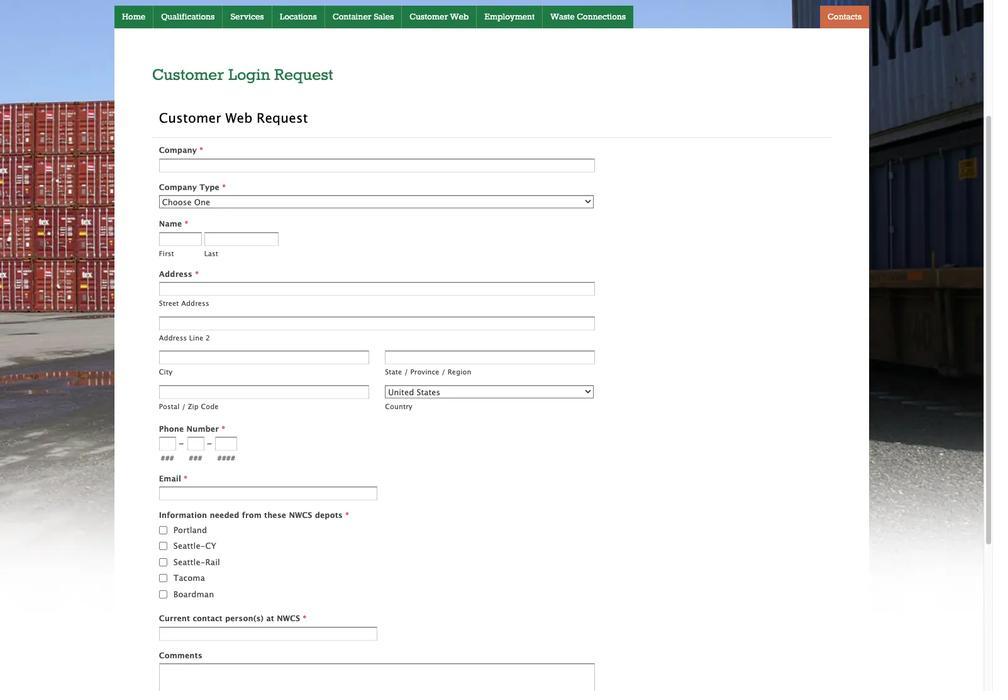 Task type: locate. For each thing, give the bounding box(es) containing it.
customer web link
[[402, 6, 477, 29]]

services link
[[223, 6, 272, 29]]

services
[[231, 12, 264, 22]]

locations
[[280, 12, 317, 22]]

0 vertical spatial customer
[[410, 12, 448, 22]]

connections
[[577, 12, 626, 22]]

qualifications link
[[154, 6, 222, 29]]

sales
[[374, 12, 394, 22]]

1 horizontal spatial customer
[[410, 12, 448, 22]]

locations link
[[272, 6, 325, 29]]

1 vertical spatial customer
[[152, 66, 224, 85]]

web
[[451, 12, 469, 22]]

customer down qualifications link
[[152, 66, 224, 85]]

customer left web
[[410, 12, 448, 22]]

employment link
[[477, 6, 543, 29]]

customer
[[410, 12, 448, 22], [152, 66, 224, 85]]

0 horizontal spatial customer
[[152, 66, 224, 85]]

customer web
[[410, 12, 469, 22]]

waste connections
[[551, 12, 626, 22]]

customer login request
[[152, 66, 333, 85]]

login
[[228, 66, 270, 85]]



Task type: vqa. For each thing, say whether or not it's contained in the screenshot.
or
no



Task type: describe. For each thing, give the bounding box(es) containing it.
home link
[[115, 6, 153, 29]]

contacts link
[[821, 6, 870, 29]]

container sales link
[[325, 6, 402, 29]]

employment
[[485, 12, 535, 22]]

contacts
[[828, 12, 862, 22]]

waste connections link
[[543, 6, 634, 29]]

home
[[122, 12, 146, 22]]

customer for customer web
[[410, 12, 448, 22]]

container
[[333, 12, 372, 22]]

container sales
[[333, 12, 394, 22]]

qualifications
[[161, 12, 215, 22]]

waste
[[551, 12, 575, 22]]

customer for customer login request
[[152, 66, 224, 85]]

request
[[274, 66, 333, 85]]



